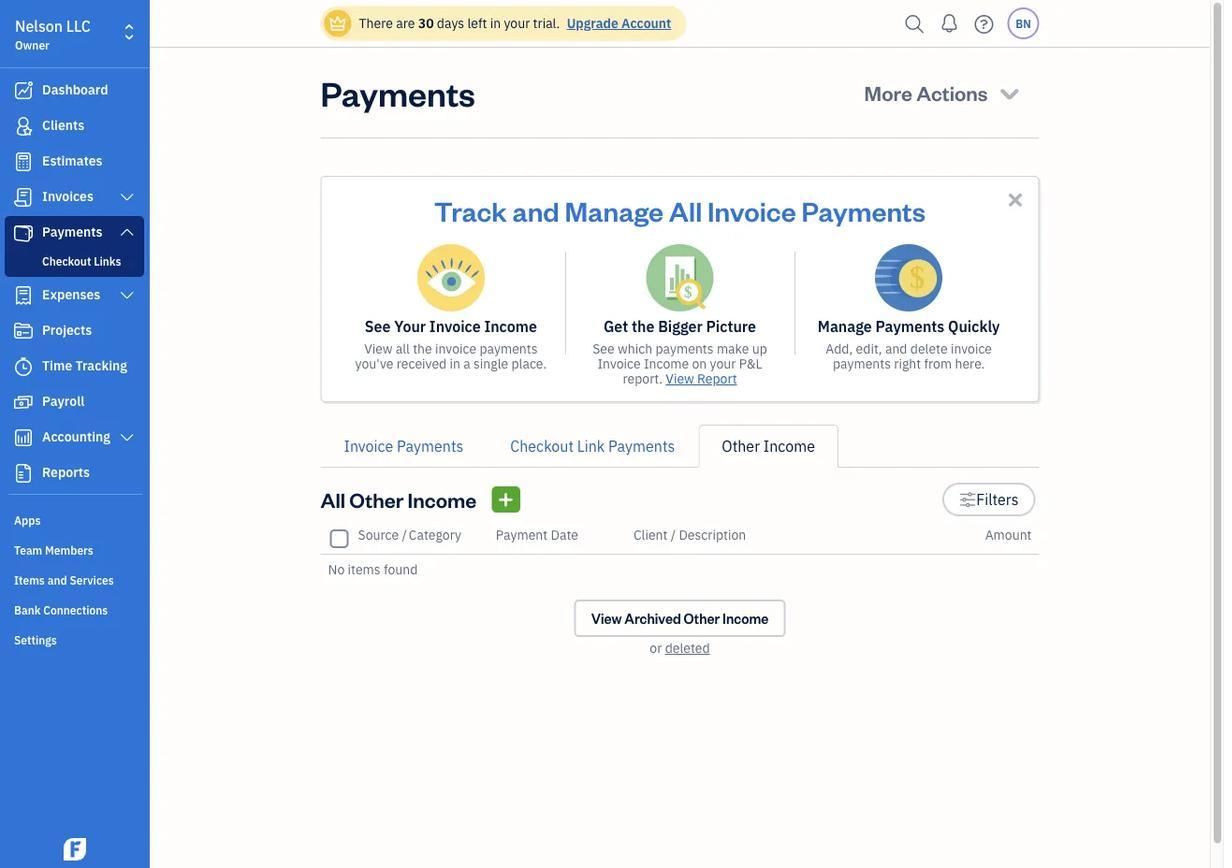 Task type: locate. For each thing, give the bounding box(es) containing it.
link
[[577, 437, 605, 456]]

0 vertical spatial your
[[504, 15, 530, 32]]

0 vertical spatial manage
[[565, 193, 664, 228]]

1 horizontal spatial and
[[512, 193, 559, 228]]

a
[[463, 355, 470, 372]]

settings
[[14, 633, 57, 648]]

the
[[632, 317, 654, 336], [413, 340, 432, 357]]

2 vertical spatial and
[[47, 573, 67, 588]]

1 horizontal spatial /
[[671, 526, 676, 544]]

all up no
[[321, 486, 345, 513]]

1 vertical spatial see
[[593, 340, 615, 357]]

0 vertical spatial view
[[364, 340, 393, 357]]

2 horizontal spatial view
[[666, 370, 694, 387]]

0 vertical spatial see
[[365, 317, 391, 336]]

1 invoice from the left
[[435, 340, 476, 357]]

0 horizontal spatial manage
[[565, 193, 664, 228]]

0 horizontal spatial other
[[349, 486, 404, 513]]

0 horizontal spatial view
[[364, 340, 393, 357]]

report
[[697, 370, 737, 387]]

your right on
[[710, 355, 736, 372]]

invoice inside manage payments quickly add, edit, and delete invoice payments right from here.
[[951, 340, 992, 357]]

and right the items
[[47, 573, 67, 588]]

checkout for checkout links
[[42, 254, 91, 269]]

see down get
[[593, 340, 615, 357]]

track
[[434, 193, 507, 228]]

in right left
[[490, 15, 501, 32]]

your
[[504, 15, 530, 32], [710, 355, 736, 372]]

close image
[[1005, 189, 1026, 211]]

you've
[[355, 355, 393, 372]]

chevron large down image
[[118, 225, 136, 240], [118, 288, 136, 303], [118, 430, 136, 445]]

client image
[[12, 117, 35, 136]]

payments inside main element
[[42, 223, 103, 241]]

invoice inside see your invoice income view all the invoice payments you've received in a single place.
[[429, 317, 481, 336]]

chevron large down image down links
[[118, 288, 136, 303]]

members
[[45, 543, 93, 558]]

filters button
[[942, 483, 1035, 517]]

the inside see your invoice income view all the invoice payments you've received in a single place.
[[413, 340, 432, 357]]

other up source
[[349, 486, 404, 513]]

all
[[669, 193, 702, 228], [321, 486, 345, 513]]

source
[[358, 526, 399, 544]]

payments up delete
[[876, 317, 945, 336]]

payments for see your invoice income
[[480, 340, 538, 357]]

1 vertical spatial chevron large down image
[[118, 288, 136, 303]]

/ for description
[[671, 526, 676, 544]]

bank connections link
[[5, 595, 144, 623]]

/ right the client
[[671, 526, 676, 544]]

in
[[490, 15, 501, 32], [450, 355, 460, 372]]

invoice inside see your invoice income view all the invoice payments you've received in a single place.
[[435, 340, 476, 357]]

0 horizontal spatial in
[[450, 355, 460, 372]]

invoice inside the see which payments make up invoice income on your p&l report.
[[597, 355, 641, 372]]

projects
[[42, 321, 92, 339]]

p&l
[[739, 355, 762, 372]]

actions
[[916, 79, 988, 106]]

the up which
[[632, 317, 654, 336]]

chevron large down image
[[118, 190, 136, 205]]

payments down bigger
[[656, 340, 714, 357]]

see left your
[[365, 317, 391, 336]]

1 horizontal spatial checkout
[[510, 437, 574, 456]]

0 horizontal spatial payments
[[480, 340, 538, 357]]

dashboard link
[[5, 74, 144, 108]]

other up deleted link
[[684, 610, 720, 627]]

view left report
[[666, 370, 694, 387]]

1 vertical spatial checkout
[[510, 437, 574, 456]]

view left all
[[364, 340, 393, 357]]

archived
[[624, 610, 681, 627]]

see for which
[[593, 340, 615, 357]]

2 / from the left
[[671, 526, 676, 544]]

the right all
[[413, 340, 432, 357]]

2 vertical spatial view
[[591, 610, 622, 627]]

and right edit,
[[885, 340, 907, 357]]

payment image
[[12, 224, 35, 242]]

manage inside manage payments quickly add, edit, and delete invoice payments right from here.
[[818, 317, 872, 336]]

checkout link payments
[[510, 437, 675, 456]]

description
[[679, 526, 746, 544]]

1 / from the left
[[402, 526, 407, 544]]

1 horizontal spatial see
[[593, 340, 615, 357]]

items and services
[[14, 573, 114, 588]]

invoice image
[[12, 188, 35, 207]]

accounting link
[[5, 421, 144, 455]]

chevron large down image down chevron large down icon
[[118, 225, 136, 240]]

invoice
[[707, 193, 796, 228], [429, 317, 481, 336], [597, 355, 641, 372], [344, 437, 393, 456]]

checkout left link
[[510, 437, 574, 456]]

notifications image
[[934, 5, 964, 42]]

add new other income entry image
[[497, 489, 514, 511]]

payments up checkout links link
[[42, 223, 103, 241]]

see inside the see which payments make up invoice income on your p&l report.
[[593, 340, 615, 357]]

all other income
[[321, 486, 477, 513]]

1 vertical spatial manage
[[818, 317, 872, 336]]

up
[[752, 340, 767, 357]]

see inside see your invoice income view all the invoice payments you've received in a single place.
[[365, 317, 391, 336]]

payments left right
[[833, 355, 891, 372]]

and right track at the top left of the page
[[512, 193, 559, 228]]

2 chevron large down image from the top
[[118, 288, 136, 303]]

and inside items and services link
[[47, 573, 67, 588]]

2 horizontal spatial and
[[885, 340, 907, 357]]

llc
[[66, 16, 91, 36]]

accounting
[[42, 428, 110, 445]]

1 horizontal spatial view
[[591, 610, 622, 627]]

0 horizontal spatial the
[[413, 340, 432, 357]]

other income link
[[698, 425, 838, 468]]

bn
[[1016, 16, 1031, 31]]

chevron large down image for payments
[[118, 225, 136, 240]]

1 horizontal spatial payments
[[656, 340, 714, 357]]

chevron large down image inside accounting link
[[118, 430, 136, 445]]

chart image
[[12, 429, 35, 447]]

0 horizontal spatial your
[[504, 15, 530, 32]]

in left a
[[450, 355, 460, 372]]

0 vertical spatial the
[[632, 317, 654, 336]]

project image
[[12, 322, 35, 341]]

1 horizontal spatial your
[[710, 355, 736, 372]]

view left archived
[[591, 610, 622, 627]]

on
[[692, 355, 707, 372]]

0 vertical spatial checkout
[[42, 254, 91, 269]]

checkout down payments link
[[42, 254, 91, 269]]

payments up manage payments quickly image
[[802, 193, 925, 228]]

items
[[14, 573, 45, 588]]

there are 30 days left in your trial. upgrade account
[[359, 15, 671, 32]]

1 horizontal spatial all
[[669, 193, 702, 228]]

0 horizontal spatial all
[[321, 486, 345, 513]]

team
[[14, 543, 42, 558]]

other down report
[[722, 437, 760, 456]]

all
[[396, 340, 410, 357]]

all up get the bigger picture
[[669, 193, 702, 228]]

invoice payments link
[[321, 425, 487, 468]]

0 vertical spatial other
[[722, 437, 760, 456]]

0 horizontal spatial /
[[402, 526, 407, 544]]

bigger
[[658, 317, 703, 336]]

2 vertical spatial chevron large down image
[[118, 430, 136, 445]]

apps
[[14, 513, 41, 528]]

1 vertical spatial other
[[349, 486, 404, 513]]

0 vertical spatial and
[[512, 193, 559, 228]]

1 horizontal spatial other
[[684, 610, 720, 627]]

your left trial.
[[504, 15, 530, 32]]

0 horizontal spatial checkout
[[42, 254, 91, 269]]

deleted
[[665, 640, 710, 657]]

1 vertical spatial your
[[710, 355, 736, 372]]

1 vertical spatial in
[[450, 355, 460, 372]]

freshbooks image
[[60, 838, 90, 861]]

0 vertical spatial chevron large down image
[[118, 225, 136, 240]]

estimate image
[[12, 153, 35, 171]]

2 vertical spatial other
[[684, 610, 720, 627]]

1 horizontal spatial invoice
[[951, 340, 992, 357]]

payment date button
[[496, 526, 578, 544]]

1 vertical spatial view
[[666, 370, 694, 387]]

payments inside see your invoice income view all the invoice payments you've received in a single place.
[[480, 340, 538, 357]]

1 chevron large down image from the top
[[118, 225, 136, 240]]

or
[[650, 640, 662, 657]]

payments right a
[[480, 340, 538, 357]]

deleted link
[[665, 640, 710, 657]]

0 horizontal spatial see
[[365, 317, 391, 336]]

income
[[484, 317, 537, 336], [644, 355, 689, 372], [763, 437, 815, 456], [408, 486, 477, 513], [723, 610, 769, 627]]

checkout inside main element
[[42, 254, 91, 269]]

checkout
[[42, 254, 91, 269], [510, 437, 574, 456]]

links
[[94, 254, 121, 269]]

no
[[328, 561, 345, 578]]

invoice
[[435, 340, 476, 357], [951, 340, 992, 357]]

1 horizontal spatial manage
[[818, 317, 872, 336]]

chevron large down image right accounting
[[118, 430, 136, 445]]

payments for manage payments quickly
[[833, 355, 891, 372]]

add,
[[826, 340, 853, 357]]

2 invoice from the left
[[951, 340, 992, 357]]

3 chevron large down image from the top
[[118, 430, 136, 445]]

in inside see your invoice income view all the invoice payments you've received in a single place.
[[450, 355, 460, 372]]

/
[[402, 526, 407, 544], [671, 526, 676, 544]]

payments inside manage payments quickly add, edit, and delete invoice payments right from here.
[[876, 317, 945, 336]]

crown image
[[328, 14, 348, 33]]

get the bigger picture image
[[646, 244, 714, 312]]

0 vertical spatial in
[[490, 15, 501, 32]]

0 horizontal spatial and
[[47, 573, 67, 588]]

expense image
[[12, 286, 35, 305]]

get
[[604, 317, 628, 336]]

invoices
[[42, 188, 94, 205]]

1 vertical spatial and
[[885, 340, 907, 357]]

0 horizontal spatial invoice
[[435, 340, 476, 357]]

2 horizontal spatial payments
[[833, 355, 891, 372]]

payroll link
[[5, 386, 144, 419]]

delete
[[910, 340, 948, 357]]

2 horizontal spatial other
[[722, 437, 760, 456]]

/ right source
[[402, 526, 407, 544]]

see for your
[[365, 317, 391, 336]]

nelson llc owner
[[15, 16, 91, 52]]

and
[[512, 193, 559, 228], [885, 340, 907, 357], [47, 573, 67, 588]]

1 vertical spatial the
[[413, 340, 432, 357]]

payments link
[[5, 216, 144, 250]]

payments inside manage payments quickly add, edit, and delete invoice payments right from here.
[[833, 355, 891, 372]]

chevrondown image
[[997, 80, 1022, 106]]



Task type: vqa. For each thing, say whether or not it's contained in the screenshot.
the topmost chevron large down image
yes



Task type: describe. For each thing, give the bounding box(es) containing it.
other income
[[722, 437, 815, 456]]

checkout link payments link
[[487, 425, 698, 468]]

view archived other income link
[[574, 600, 785, 637]]

income inside see your invoice income view all the invoice payments you've received in a single place.
[[484, 317, 537, 336]]

manage payments quickly add, edit, and delete invoice payments right from here.
[[818, 317, 1000, 372]]

more actions
[[864, 79, 988, 106]]

and inside manage payments quickly add, edit, and delete invoice payments right from here.
[[885, 340, 907, 357]]

time tracking
[[42, 357, 127, 374]]

upgrade
[[567, 15, 618, 32]]

which
[[618, 340, 652, 357]]

bank connections
[[14, 603, 108, 618]]

make
[[717, 340, 749, 357]]

and for services
[[47, 573, 67, 588]]

view inside see your invoice income view all the invoice payments you've received in a single place.
[[364, 340, 393, 357]]

1 vertical spatial all
[[321, 486, 345, 513]]

settings image
[[959, 489, 976, 511]]

payments up all other income
[[397, 437, 464, 456]]

category
[[409, 526, 461, 544]]

see your invoice income image
[[417, 244, 485, 312]]

payments down are
[[321, 70, 475, 115]]

checkout links link
[[8, 250, 140, 272]]

view for view archived other income
[[591, 610, 622, 627]]

owner
[[15, 37, 49, 52]]

estimates link
[[5, 145, 144, 179]]

invoice payments
[[344, 437, 464, 456]]

reports link
[[5, 457, 144, 490]]

checkout for checkout link payments
[[510, 437, 574, 456]]

expenses link
[[5, 279, 144, 313]]

services
[[70, 573, 114, 588]]

from
[[924, 355, 952, 372]]

view archived other income
[[591, 610, 769, 627]]

right
[[894, 355, 921, 372]]

no items found
[[328, 561, 418, 578]]

chevron large down image for accounting
[[118, 430, 136, 445]]

picture
[[706, 317, 756, 336]]

items and services link
[[5, 565, 144, 593]]

get the bigger picture
[[604, 317, 756, 336]]

team members link
[[5, 535, 144, 563]]

left
[[467, 15, 487, 32]]

filters
[[976, 490, 1019, 510]]

go to help image
[[969, 10, 999, 38]]

invoice for quickly
[[951, 340, 992, 357]]

tracking
[[75, 357, 127, 374]]

report image
[[12, 464, 35, 483]]

estimates
[[42, 152, 103, 169]]

view for view report
[[666, 370, 694, 387]]

track and manage all invoice payments
[[434, 193, 925, 228]]

settings link
[[5, 625, 144, 653]]

there
[[359, 15, 393, 32]]

upgrade account link
[[563, 15, 671, 32]]

account
[[621, 15, 671, 32]]

checkout links
[[42, 254, 121, 269]]

chevron large down image for expenses
[[118, 288, 136, 303]]

amount button
[[985, 526, 1032, 544]]

and for manage
[[512, 193, 559, 228]]

clients link
[[5, 109, 144, 143]]

found
[[384, 561, 418, 578]]

your
[[394, 317, 426, 336]]

/ for category
[[402, 526, 407, 544]]

bank
[[14, 603, 41, 618]]

projects link
[[5, 314, 144, 348]]

nelson
[[15, 16, 63, 36]]

single
[[474, 355, 508, 372]]

reports
[[42, 464, 90, 481]]

connections
[[43, 603, 108, 618]]

team members
[[14, 543, 93, 558]]

time tracking link
[[5, 350, 144, 384]]

place.
[[511, 355, 547, 372]]

dashboard
[[42, 81, 108, 98]]

timer image
[[12, 357, 35, 376]]

invoice for invoice
[[435, 340, 476, 357]]

quickly
[[948, 317, 1000, 336]]

0 vertical spatial all
[[669, 193, 702, 228]]

1 horizontal spatial the
[[632, 317, 654, 336]]

your inside the see which payments make up invoice income on your p&l report.
[[710, 355, 736, 372]]

bn button
[[1007, 7, 1039, 39]]

edit,
[[856, 340, 882, 357]]

time
[[42, 357, 72, 374]]

invoices link
[[5, 181, 144, 214]]

income inside the see which payments make up invoice income on your p&l report.
[[644, 355, 689, 372]]

payment
[[496, 526, 548, 544]]

trial.
[[533, 15, 560, 32]]

more actions button
[[855, 70, 1032, 115]]

manage payments quickly image
[[875, 244, 943, 312]]

see your invoice income view all the invoice payments you've received in a single place.
[[355, 317, 547, 372]]

other inside other income link
[[722, 437, 760, 456]]

received
[[397, 355, 447, 372]]

see which payments make up invoice income on your p&l report.
[[593, 340, 767, 387]]

or deleted
[[650, 640, 710, 657]]

main element
[[0, 0, 197, 868]]

payroll
[[42, 393, 84, 410]]

dashboard image
[[12, 81, 35, 100]]

expenses
[[42, 286, 100, 303]]

items
[[348, 561, 381, 578]]

payments right link
[[608, 437, 675, 456]]

date
[[551, 526, 578, 544]]

search image
[[900, 10, 930, 38]]

1 horizontal spatial in
[[490, 15, 501, 32]]

clients
[[42, 117, 84, 134]]

money image
[[12, 393, 35, 412]]

report.
[[623, 370, 663, 387]]

payment date
[[496, 526, 578, 544]]

are
[[396, 15, 415, 32]]

client / description
[[633, 526, 746, 544]]

payments inside the see which payments make up invoice income on your p&l report.
[[656, 340, 714, 357]]

other inside view archived other income link
[[684, 610, 720, 627]]



